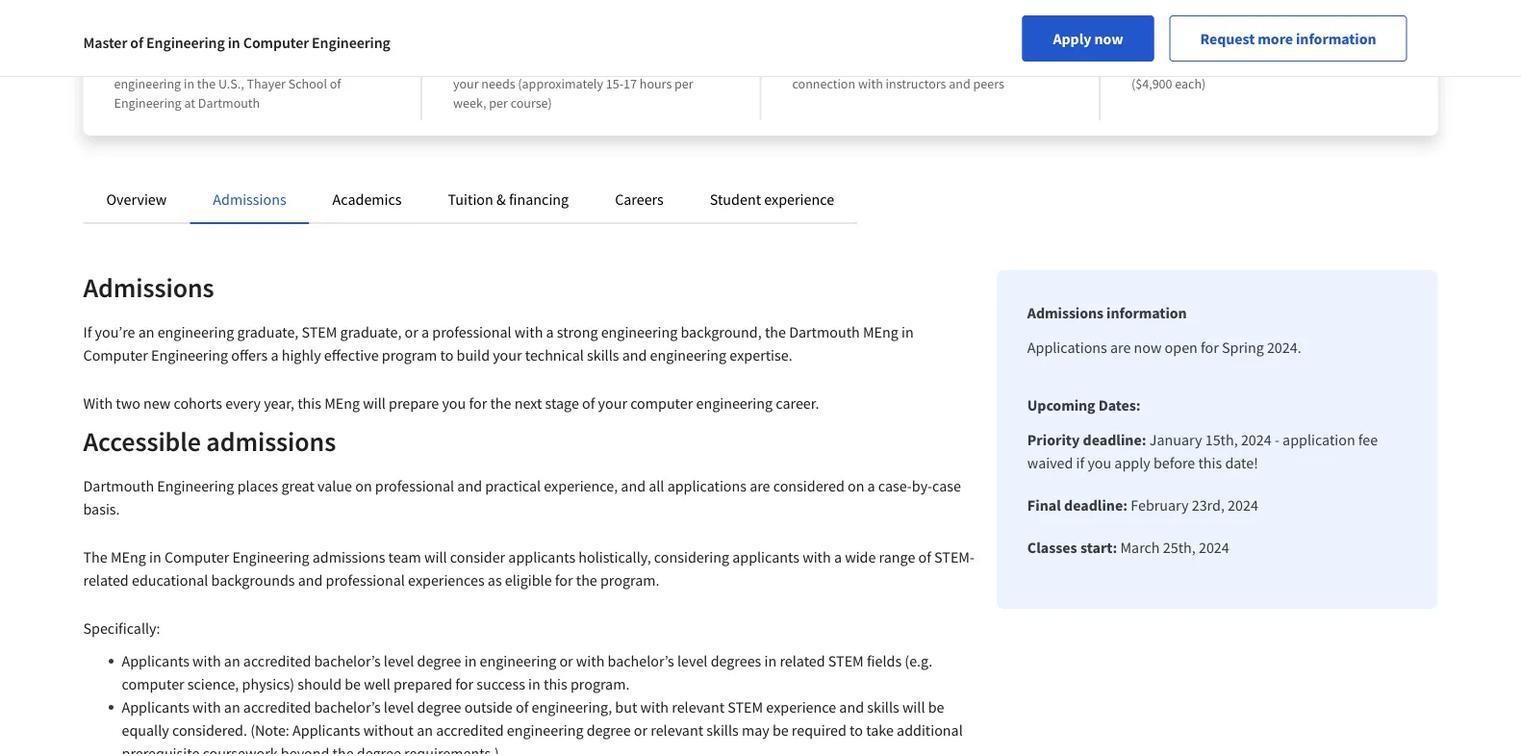 Task type: locate. For each thing, give the bounding box(es) containing it.
the inside the meng in computer engineering admissions team will consider applicants holistically, considering applicants with a wide range of stem- related educational backgrounds and professional experiences as eligible for the program.
[[576, 571, 597, 590]]

lecture
[[792, 56, 835, 73]]

the inside the applicants with an accredited bachelor's level degree in engineering or with bachelor's level degrees in related stem fields (e.g. computer science, physics) should be well prepared for success in this program. applicants with an accredited bachelor's level degree outside of engineering, but with relevant stem experience and skills will be equally considered. (note: applicants without an accredited engineering degree or relevant skills may be required to take additional prerequisite coursework beyond the degree requirements.)
[[333, 744, 354, 754]]

&
[[496, 190, 506, 209]]

computer inside the meng in computer engineering admissions team will consider applicants holistically, considering applicants with a wide range of stem- related educational backgrounds and professional experiences as eligible for the program.
[[164, 548, 229, 567]]

in inside $44,100 total cost pay only for courses you enroll in per term ($4,900 each)
[[1305, 56, 1315, 73]]

science,
[[187, 675, 239, 694]]

classes start: march 25th, 2024
[[1027, 538, 1230, 557]]

computer down the you're
[[83, 345, 148, 365]]

admissions link
[[213, 190, 286, 209]]

1 horizontal spatial computer
[[630, 394, 693, 413]]

skills down strong
[[587, 345, 619, 365]]

engineering down background,
[[650, 345, 727, 365]]

you right prepare
[[442, 394, 466, 413]]

2 graduate, from the left
[[340, 322, 402, 342]]

computer up educational
[[164, 548, 229, 567]]

0 horizontal spatial now
[[1094, 29, 1123, 48]]

0 vertical spatial your
[[453, 75, 479, 92]]

stem left the fields
[[828, 651, 864, 671]]

experience
[[764, 190, 834, 209], [766, 698, 836, 717]]

engineering up 'success'
[[480, 651, 556, 671]]

1 horizontal spatial program
[[532, 56, 580, 73]]

a left case-
[[868, 476, 875, 496]]

of up the from at the top left of page
[[130, 33, 143, 52]]

upcoming dates:
[[1027, 395, 1141, 415]]

information inside button
[[1296, 29, 1376, 48]]

1 vertical spatial are
[[750, 476, 770, 496]]

2 vertical spatial per
[[489, 94, 508, 112]]

peers
[[973, 75, 1004, 92]]

bachelor's down should
[[314, 698, 381, 717]]

stem
[[302, 322, 337, 342], [828, 651, 864, 671], [728, 698, 763, 717]]

you down cost
[[1246, 56, 1267, 73]]

a
[[421, 322, 429, 342], [546, 322, 554, 342], [271, 345, 279, 365], [868, 476, 875, 496], [834, 548, 842, 567]]

technical
[[525, 345, 584, 365]]

0 vertical spatial accredited
[[243, 651, 311, 671]]

1 horizontal spatial skills
[[707, 721, 739, 740]]

you inside january 15th, 2024 - application fee waived if you apply before this date!
[[1088, 453, 1112, 472]]

an up one
[[156, 29, 176, 53]]

you right if
[[1088, 453, 1112, 472]]

engineering inside 'earn an ivy league degree from one of the first professional schools of engineering in the u.s., thayer school of engineering at dartmouth'
[[114, 94, 181, 112]]

2 horizontal spatial stem
[[828, 651, 864, 671]]

in inside the meng in computer engineering admissions team will consider applicants holistically, considering applicants with a wide range of stem- related educational backgrounds and professional experiences as eligible for the program.
[[149, 548, 161, 567]]

stem up may at the bottom of page
[[728, 698, 763, 717]]

professional up build
[[432, 322, 512, 342]]

0 horizontal spatial skills
[[587, 345, 619, 365]]

2 vertical spatial dartmouth
[[83, 476, 154, 496]]

1 vertical spatial this
[[1198, 453, 1222, 472]]

1 horizontal spatial you
[[1088, 453, 1112, 472]]

degree down without
[[357, 744, 401, 754]]

this inside january 15th, 2024 - application fee waived if you apply before this date!
[[1198, 453, 1222, 472]]

0 horizontal spatial or
[[405, 322, 418, 342]]

overview link
[[106, 190, 167, 209]]

0 vertical spatial relevant
[[672, 698, 725, 717]]

applicants
[[508, 548, 575, 567], [732, 548, 800, 567]]

1 vertical spatial 2024
[[1228, 496, 1258, 515]]

for inside $44,100 total cost pay only for courses you enroll in per term ($4,900 each)
[[1181, 56, 1197, 73]]

your right build
[[493, 345, 522, 365]]

1 horizontal spatial your
[[493, 345, 522, 365]]

0 vertical spatial per
[[1318, 56, 1337, 73]]

build
[[457, 345, 490, 365]]

2 vertical spatial be
[[773, 721, 789, 740]]

1 horizontal spatial related
[[780, 651, 825, 671]]

0 horizontal spatial information
[[1107, 303, 1187, 322]]

should
[[298, 675, 342, 694]]

admissions left team
[[312, 548, 385, 567]]

if
[[1076, 453, 1085, 472]]

(e.g.
[[905, 651, 933, 671]]

now left open
[[1134, 338, 1162, 357]]

required
[[792, 721, 847, 740]]

1 vertical spatial dartmouth
[[789, 322, 860, 342]]

2024.
[[1267, 338, 1302, 357]]

computer up thayer
[[243, 33, 309, 52]]

this up engineering,
[[544, 675, 567, 694]]

tuition & financing link
[[448, 190, 569, 209]]

application
[[1283, 430, 1355, 449]]

1 vertical spatial meng
[[324, 394, 360, 413]]

for inside the meng in computer engineering admissions team will consider applicants holistically, considering applicants with a wide range of stem- related educational backgrounds and professional experiences as eligible for the program.
[[555, 571, 573, 590]]

experience up required
[[766, 698, 836, 717]]

professional up team
[[375, 476, 454, 496]]

dartmouth engineering places great value on professional and practical experience, and all applications are considered on a case-by-case basis.
[[83, 476, 961, 519]]

engineering,
[[532, 698, 612, 717]]

specifically:
[[83, 619, 163, 638]]

0 vertical spatial computer
[[243, 33, 309, 52]]

tuition & financing
[[448, 190, 569, 209]]

will inside the applicants with an accredited bachelor's level degree in engineering or with bachelor's level degrees in related stem fields (e.g. computer science, physics) should be well prepared for success in this program. applicants with an accredited bachelor's level degree outside of engineering, but with relevant stem experience and skills will be equally considered. (note: applicants without an accredited engineering degree or relevant skills may be required to take additional prerequisite coursework beyond the degree requirements.)
[[902, 698, 925, 717]]

0 horizontal spatial graduate,
[[237, 322, 299, 342]]

professional
[[230, 56, 299, 73], [432, 322, 512, 342], [375, 476, 454, 496], [326, 571, 405, 590]]

1 horizontal spatial now
[[1134, 338, 1162, 357]]

2 horizontal spatial per
[[1318, 56, 1337, 73]]

2 vertical spatial stem
[[728, 698, 763, 717]]

without
[[363, 721, 414, 740]]

1 horizontal spatial computer
[[164, 548, 229, 567]]

applicants up eligible
[[508, 548, 575, 567]]

applicants
[[122, 651, 189, 671], [122, 698, 189, 717], [293, 721, 360, 740]]

now
[[1094, 29, 1123, 48], [1134, 338, 1162, 357]]

engineering up cohorts at the left bottom of page
[[151, 345, 228, 365]]

the
[[184, 56, 203, 73], [511, 56, 529, 73], [600, 56, 619, 73], [197, 75, 216, 92], [765, 322, 786, 342], [490, 394, 511, 413], [576, 571, 597, 590], [333, 744, 354, 754]]

deadline: for priority
[[1083, 430, 1147, 449]]

bachelor's up but
[[608, 651, 674, 671]]

$44,100 total cost pay only for courses you enroll in per term ($4,900 each)
[[1132, 29, 1367, 92]]

prepare
[[389, 394, 439, 413]]

1 vertical spatial or
[[559, 651, 573, 671]]

computer up all
[[630, 394, 693, 413]]

0 horizontal spatial program
[[382, 345, 437, 365]]

information up the applications are now open for spring 2024.
[[1107, 303, 1187, 322]]

and up the peers
[[988, 56, 1009, 73]]

0 vertical spatial will
[[363, 394, 386, 413]]

for right eligible
[[555, 571, 573, 590]]

of inside the applicants with an accredited bachelor's level degree in engineering or with bachelor's level degrees in related stem fields (e.g. computer science, physics) should be well prepared for success in this program. applicants with an accredited bachelor's level degree outside of engineering, but with relevant stem experience and skills will be equally considered. (note: applicants without an accredited engineering degree or relevant skills may be required to take additional prerequisite coursework beyond the degree requirements.)
[[516, 698, 529, 717]]

2 horizontal spatial meng
[[863, 322, 899, 342]]

0 vertical spatial stem
[[302, 322, 337, 342]]

2 vertical spatial skills
[[707, 721, 739, 740]]

to
[[440, 345, 454, 365], [850, 721, 863, 740]]

or up prepare
[[405, 322, 418, 342]]

degree down but
[[587, 721, 631, 740]]

2 horizontal spatial will
[[902, 698, 925, 717]]

degrees
[[711, 651, 761, 671]]

0 vertical spatial skills
[[587, 345, 619, 365]]

for up outside
[[455, 675, 473, 694]]

be left well
[[345, 675, 361, 694]]

2 vertical spatial you
[[1088, 453, 1112, 472]]

relevant left may at the bottom of page
[[651, 721, 703, 740]]

0 horizontal spatial computer
[[83, 345, 148, 365]]

program up (approximately
[[532, 56, 580, 73]]

program. inside the meng in computer engineering admissions team will consider applicants holistically, considering applicants with a wide range of stem- related educational backgrounds and professional experiences as eligible for the program.
[[600, 571, 660, 590]]

tuition
[[448, 190, 493, 209]]

in
[[228, 33, 240, 52], [1305, 56, 1315, 73], [184, 75, 194, 92], [902, 322, 914, 342], [149, 548, 161, 567], [464, 651, 477, 671], [765, 651, 777, 671], [528, 675, 541, 694]]

1 horizontal spatial will
[[424, 548, 447, 567]]

0 vertical spatial meng
[[863, 322, 899, 342]]

student experience link
[[710, 190, 834, 209]]

0 vertical spatial dartmouth
[[198, 94, 260, 112]]

0 horizontal spatial to
[[440, 345, 454, 365]]

($4,900
[[1132, 75, 1172, 92]]

related down the
[[83, 571, 129, 590]]

per inside $44,100 total cost pay only for courses you enroll in per term ($4,900 each)
[[1318, 56, 1337, 73]]

wide
[[845, 548, 876, 567]]

with inside the meng in computer engineering admissions team will consider applicants holistically, considering applicants with a wide range of stem- related educational backgrounds and professional experiences as eligible for the program.
[[803, 548, 831, 567]]

year,
[[264, 394, 294, 413]]

engineering
[[114, 75, 181, 92], [157, 322, 234, 342], [601, 322, 678, 342], [650, 345, 727, 365], [696, 394, 773, 413], [480, 651, 556, 671], [507, 721, 584, 740]]

with up technical
[[515, 322, 543, 342]]

1 vertical spatial computer
[[83, 345, 148, 365]]

open
[[1165, 338, 1198, 357]]

engineering down one
[[114, 75, 181, 92]]

2 horizontal spatial dartmouth
[[789, 322, 860, 342]]

deadline: up start: at bottom right
[[1064, 496, 1128, 515]]

per
[[1318, 56, 1337, 73], [675, 75, 693, 92], [489, 94, 508, 112]]

your right stage
[[598, 394, 627, 413]]

1 horizontal spatial graduate,
[[340, 322, 402, 342]]

engineering inside 'earn an ivy league degree from one of the first professional schools of engineering in the u.s., thayer school of engineering at dartmouth'
[[114, 75, 181, 92]]

in inside 'earn an ivy league degree from one of the first professional schools of engineering in the u.s., thayer school of engineering at dartmouth'
[[184, 75, 194, 92]]

two
[[116, 394, 140, 413]]

complete the program on the schedule that suits your needs (approximately 15-17 hours per week, per course)
[[453, 56, 727, 112]]

admissions information
[[1027, 303, 1187, 322]]

0 vertical spatial you
[[1246, 56, 1267, 73]]

2024 right 25th, on the bottom right of page
[[1199, 538, 1230, 557]]

dates:
[[1099, 395, 1141, 415]]

dartmouth down u.s.,
[[198, 94, 260, 112]]

earn
[[114, 29, 152, 53]]

engineering down 'expertise.'
[[696, 394, 773, 413]]

skills inside if you're an engineering graduate, stem graduate, or a professional with a strong engineering background, the dartmouth meng in computer engineering offers a highly effective program to build your technical skills and engineering expertise.
[[587, 345, 619, 365]]

meng inside if you're an engineering graduate, stem graduate, or a professional with a strong engineering background, the dartmouth meng in computer engineering offers a highly effective program to build your technical skills and engineering expertise.
[[863, 322, 899, 342]]

0 horizontal spatial per
[[489, 94, 508, 112]]

meng
[[863, 322, 899, 342], [324, 394, 360, 413], [111, 548, 146, 567]]

1 vertical spatial skills
[[867, 698, 899, 717]]

1 vertical spatial related
[[780, 651, 825, 671]]

0 horizontal spatial stem
[[302, 322, 337, 342]]

a left wide
[[834, 548, 842, 567]]

careers link
[[615, 190, 664, 209]]

2 applicants from the left
[[732, 548, 800, 567]]

final
[[1027, 496, 1061, 515]]

on up instructors
[[919, 56, 934, 73]]

1 vertical spatial your
[[493, 345, 522, 365]]

program. down holistically,
[[600, 571, 660, 590]]

term
[[1340, 56, 1367, 73]]

1 vertical spatial to
[[850, 721, 863, 740]]

2 vertical spatial this
[[544, 675, 567, 694]]

every
[[225, 394, 261, 413]]

as
[[488, 571, 502, 590]]

will
[[363, 394, 386, 413], [424, 548, 447, 567], [902, 698, 925, 717]]

you inside $44,100 total cost pay only for courses you enroll in per term ($4,900 each)
[[1246, 56, 1267, 73]]

priority deadline:
[[1027, 430, 1147, 449]]

level left the degrees
[[677, 651, 708, 671]]

computer up the equally
[[122, 675, 184, 694]]

this right "year,"
[[298, 394, 321, 413]]

january 15th, 2024 - application fee waived if you apply before this date!
[[1027, 430, 1378, 472]]

2 vertical spatial will
[[902, 698, 925, 717]]

2024 right 23rd,
[[1228, 496, 1258, 515]]

1 vertical spatial experience
[[766, 698, 836, 717]]

professional up thayer
[[230, 56, 299, 73]]

admissions down "year,"
[[206, 425, 336, 459]]

skills up take
[[867, 698, 899, 717]]

you
[[1246, 56, 1267, 73], [442, 394, 466, 413], [1088, 453, 1112, 472]]

for down build
[[469, 394, 487, 413]]

of down 'success'
[[516, 698, 529, 717]]

will left prepare
[[363, 394, 386, 413]]

but
[[615, 698, 637, 717]]

are down admissions information at the top of page
[[1110, 338, 1131, 357]]

an inside if you're an engineering graduate, stem graduate, or a professional with a strong engineering background, the dartmouth meng in computer engineering offers a highly effective program to build your technical skills and engineering expertise.
[[138, 322, 154, 342]]

0 horizontal spatial you
[[442, 394, 466, 413]]

1 horizontal spatial or
[[559, 651, 573, 671]]

highly
[[282, 345, 321, 365]]

2 horizontal spatial you
[[1246, 56, 1267, 73]]

2 horizontal spatial skills
[[867, 698, 899, 717]]

0 vertical spatial be
[[345, 675, 361, 694]]

1 horizontal spatial are
[[1110, 338, 1131, 357]]

u.s.,
[[218, 75, 244, 92]]

accredited up requirements.)
[[436, 721, 504, 740]]

0 vertical spatial this
[[298, 394, 321, 413]]

2 horizontal spatial this
[[1198, 453, 1222, 472]]

suits
[[701, 56, 727, 73]]

to inside if you're an engineering graduate, stem graduate, or a professional with a strong engineering background, the dartmouth meng in computer engineering offers a highly effective program to build your technical skills and engineering expertise.
[[440, 345, 454, 365]]

0 vertical spatial now
[[1094, 29, 1123, 48]]

0 horizontal spatial related
[[83, 571, 129, 590]]

0 horizontal spatial meng
[[111, 548, 146, 567]]

coursework
[[203, 744, 278, 754]]

information
[[1296, 29, 1376, 48], [1107, 303, 1187, 322]]

take
[[866, 721, 894, 740]]

will up "experiences"
[[424, 548, 447, 567]]

backgrounds
[[211, 571, 295, 590]]

and right technical
[[622, 345, 647, 365]]

or inside if you're an engineering graduate, stem graduate, or a professional with a strong engineering background, the dartmouth meng in computer engineering offers a highly effective program to build your technical skills and engineering expertise.
[[405, 322, 418, 342]]

a up technical
[[546, 322, 554, 342]]

1 vertical spatial computer
[[122, 675, 184, 694]]

0 horizontal spatial are
[[750, 476, 770, 496]]

2 vertical spatial computer
[[164, 548, 229, 567]]

with down videos,
[[858, 75, 883, 92]]

applicants right 'considering'
[[732, 548, 800, 567]]

may
[[742, 721, 769, 740]]

with inside if you're an engineering graduate, stem graduate, or a professional with a strong engineering background, the dartmouth meng in computer engineering offers a highly effective program to build your technical skills and engineering expertise.
[[515, 322, 543, 342]]

stem inside if you're an engineering graduate, stem graduate, or a professional with a strong engineering background, the dartmouth meng in computer engineering offers a highly effective program to build your technical skills and engineering expertise.
[[302, 322, 337, 342]]

experience right student in the top of the page
[[764, 190, 834, 209]]

1 horizontal spatial applicants
[[732, 548, 800, 567]]

0 vertical spatial to
[[440, 345, 454, 365]]

or down but
[[634, 721, 648, 740]]

the down holistically,
[[576, 571, 597, 590]]

per down 'that'
[[675, 75, 693, 92]]

physics)
[[242, 675, 295, 694]]

1 vertical spatial relevant
[[651, 721, 703, 740]]

graduate, up offers
[[237, 322, 299, 342]]

dartmouth inside dartmouth engineering places great value on professional and practical experience, and all applications are considered on a case-by-case basis.
[[83, 476, 154, 496]]

applicants up "beyond" at bottom left
[[293, 721, 360, 740]]

be
[[345, 675, 361, 694], [928, 698, 944, 717], [773, 721, 789, 740]]

dartmouth up basis.
[[83, 476, 154, 496]]

complete
[[453, 56, 508, 73]]

on left case-
[[848, 476, 864, 496]]

0 vertical spatial related
[[83, 571, 129, 590]]

skills left may at the bottom of page
[[707, 721, 739, 740]]

you're
[[95, 322, 135, 342]]

graduate, up effective
[[340, 322, 402, 342]]

with up considered.
[[193, 698, 221, 717]]

and
[[988, 56, 1009, 73], [949, 75, 971, 92], [622, 345, 647, 365], [457, 476, 482, 496], [621, 476, 646, 496], [298, 571, 323, 590], [839, 698, 864, 717]]

1 vertical spatial admissions
[[312, 548, 385, 567]]

applicants down 'specifically:'
[[122, 651, 189, 671]]

well
[[364, 675, 390, 694]]

deadline: for final
[[1064, 496, 1128, 515]]

1 horizontal spatial information
[[1296, 29, 1376, 48]]

request more information button
[[1170, 15, 1407, 62]]

1 applicants from the left
[[508, 548, 575, 567]]

engineering inside the meng in computer engineering admissions team will consider applicants holistically, considering applicants with a wide range of stem- related educational backgrounds and professional experiences as eligible for the program.
[[232, 548, 309, 567]]

in inside if you're an engineering graduate, stem graduate, or a professional with a strong engineering background, the dartmouth meng in computer engineering offers a highly effective program to build your technical skills and engineering expertise.
[[902, 322, 914, 342]]

for up each)
[[1181, 56, 1197, 73]]

will up additional
[[902, 698, 925, 717]]

your inside if you're an engineering graduate, stem graduate, or a professional with a strong engineering background, the dartmouth meng in computer engineering offers a highly effective program to build your technical skills and engineering expertise.
[[493, 345, 522, 365]]

and down projects,
[[949, 75, 971, 92]]

an
[[156, 29, 176, 53], [138, 322, 154, 342], [224, 651, 240, 671], [224, 698, 240, 717], [417, 721, 433, 740]]

the right "beyond" at bottom left
[[333, 744, 354, 754]]

of inside the meng in computer engineering admissions team will consider applicants holistically, considering applicants with a wide range of stem- related educational backgrounds and professional experiences as eligible for the program.
[[918, 548, 931, 567]]

2024 for classes start: march 25th, 2024
[[1199, 538, 1230, 557]]

dartmouth
[[198, 94, 260, 112], [789, 322, 860, 342], [83, 476, 154, 496]]

consider
[[450, 548, 505, 567]]

0 horizontal spatial applicants
[[508, 548, 575, 567]]

prepared
[[393, 675, 452, 694]]

more
[[1258, 29, 1293, 48]]

1 horizontal spatial meng
[[324, 394, 360, 413]]

0 horizontal spatial be
[[345, 675, 361, 694]]

1 horizontal spatial this
[[544, 675, 567, 694]]

to left take
[[850, 721, 863, 740]]

now inside button
[[1094, 29, 1123, 48]]

effective
[[324, 345, 379, 365]]

relevant
[[672, 698, 725, 717], [651, 721, 703, 740]]

1 vertical spatial will
[[424, 548, 447, 567]]

0 vertical spatial program
[[532, 56, 580, 73]]

apply
[[1053, 29, 1092, 48]]

with up science,
[[193, 651, 221, 671]]



Task type: describe. For each thing, give the bounding box(es) containing it.
priority
[[1027, 430, 1080, 449]]

professional inside if you're an engineering graduate, stem graduate, or a professional with a strong engineering background, the dartmouth meng in computer engineering offers a highly effective program to build your technical skills and engineering expertise.
[[432, 322, 512, 342]]

2 vertical spatial accredited
[[436, 721, 504, 740]]

applications
[[1027, 338, 1107, 357]]

computer inside the applicants with an accredited bachelor's level degree in engineering or with bachelor's level degrees in related stem fields (e.g. computer science, physics) should be well prepared for success in this program. applicants with an accredited bachelor's level degree outside of engineering, but with relevant stem experience and skills will be equally considered. (note: applicants without an accredited engineering degree or relevant skills may be required to take additional prerequisite coursework beyond the degree requirements.)
[[122, 675, 184, 694]]

at
[[184, 94, 195, 112]]

0 vertical spatial applicants
[[122, 651, 189, 671]]

all
[[649, 476, 664, 496]]

equally
[[122, 721, 169, 740]]

professional inside 'earn an ivy league degree from one of the first professional schools of engineering in the u.s., thayer school of engineering at dartmouth'
[[230, 56, 299, 73]]

each)
[[1175, 75, 1206, 92]]

applicants with an accredited bachelor's level degree in engineering or with bachelor's level degrees in related stem fields (e.g. computer science, physics) should be well prepared for success in this program. applicants with an accredited bachelor's level degree outside of engineering, but with relevant stem experience and skills will be equally considered. (note: applicants without an accredited engineering degree or relevant skills may be required to take additional prerequisite coursework beyond the degree requirements.)
[[122, 651, 963, 754]]

expertise.
[[730, 345, 793, 365]]

engineering inside dartmouth engineering places great value on professional and practical experience, and all applications are considered on a case-by-case basis.
[[157, 476, 234, 496]]

with right but
[[640, 698, 669, 717]]

the left next
[[490, 394, 511, 413]]

and left practical
[[457, 476, 482, 496]]

2024 for final deadline: february 23rd, 2024
[[1228, 496, 1258, 515]]

of right one
[[170, 56, 181, 73]]

the inside if you're an engineering graduate, stem graduate, or a professional with a strong engineering background, the dartmouth meng in computer engineering offers a highly effective program to build your technical skills and engineering expertise.
[[765, 322, 786, 342]]

and inside if you're an engineering graduate, stem graduate, or a professional with a strong engineering background, the dartmouth meng in computer engineering offers a highly effective program to build your technical skills and engineering expertise.
[[622, 345, 647, 365]]

1 vertical spatial now
[[1134, 338, 1162, 357]]

2 horizontal spatial your
[[598, 394, 627, 413]]

and inside the meng in computer engineering admissions team will consider applicants holistically, considering applicants with a wide range of stem- related educational backgrounds and professional experiences as eligible for the program.
[[298, 571, 323, 590]]

experience,
[[544, 476, 618, 496]]

cohorts
[[174, 394, 222, 413]]

schedule
[[622, 56, 672, 73]]

hands-
[[880, 56, 919, 73]]

holistically,
[[579, 548, 651, 567]]

week,
[[453, 94, 486, 112]]

0 vertical spatial admissions
[[206, 425, 336, 459]]

experiences
[[408, 571, 485, 590]]

are inside dartmouth engineering places great value on professional and practical experience, and all applications are considered on a case-by-case basis.
[[750, 476, 770, 496]]

stage
[[545, 394, 579, 413]]

1 vertical spatial accredited
[[243, 698, 311, 717]]

next
[[514, 394, 542, 413]]

cost
[[1241, 29, 1274, 53]]

before
[[1154, 453, 1195, 472]]

1 vertical spatial per
[[675, 75, 693, 92]]

this inside the applicants with an accredited bachelor's level degree in engineering or with bachelor's level degrees in related stem fields (e.g. computer science, physics) should be well prepared for success in this program. applicants with an accredited bachelor's level degree outside of engineering, but with relevant stem experience and skills will be equally considered. (note: applicants without an accredited engineering degree or relevant skills may be required to take additional prerequisite coursework beyond the degree requirements.)
[[544, 675, 567, 694]]

a right offers
[[271, 345, 279, 365]]

the down first
[[197, 75, 216, 92]]

(approximately
[[518, 75, 603, 92]]

background,
[[681, 322, 762, 342]]

enroll
[[1269, 56, 1302, 73]]

engineering down engineering,
[[507, 721, 584, 740]]

0 vertical spatial are
[[1110, 338, 1131, 357]]

classes
[[1027, 538, 1077, 557]]

0 horizontal spatial this
[[298, 394, 321, 413]]

master of engineering in computer engineering
[[83, 33, 390, 52]]

a up prepare
[[421, 322, 429, 342]]

hours
[[640, 75, 672, 92]]

will inside the meng in computer engineering admissions team will consider applicants holistically, considering applicants with a wide range of stem- related educational backgrounds and professional experiences as eligible for the program.
[[424, 548, 447, 567]]

only
[[1154, 56, 1179, 73]]

lecture videos, hands-on projects, and connection with instructors and peers
[[792, 56, 1009, 92]]

the up needs
[[511, 56, 529, 73]]

considering
[[654, 548, 729, 567]]

admissions inside the meng in computer engineering admissions team will consider applicants holistically, considering applicants with a wide range of stem- related educational backgrounds and professional experiences as eligible for the program.
[[312, 548, 385, 567]]

program inside if you're an engineering graduate, stem graduate, or a professional with a strong engineering background, the dartmouth meng in computer engineering offers a highly effective program to build your technical skills and engineering expertise.
[[382, 345, 437, 365]]

degree inside 'earn an ivy league degree from one of the first professional schools of engineering in the u.s., thayer school of engineering at dartmouth'
[[270, 29, 327, 53]]

case-
[[878, 476, 912, 496]]

league
[[208, 29, 267, 53]]

overview
[[106, 190, 167, 209]]

computer inside if you're an engineering graduate, stem graduate, or a professional with a strong engineering background, the dartmouth meng in computer engineering offers a highly effective program to build your technical skills and engineering expertise.
[[83, 345, 148, 365]]

offers
[[231, 345, 268, 365]]

and inside the applicants with an accredited bachelor's level degree in engineering or with bachelor's level degrees in related stem fields (e.g. computer science, physics) should be well prepared for success in this program. applicants with an accredited bachelor's level degree outside of engineering, but with relevant stem experience and skills will be equally considered. (note: applicants without an accredited engineering degree or relevant skills may be required to take additional prerequisite coursework beyond the degree requirements.)
[[839, 698, 864, 717]]

total
[[1199, 29, 1237, 53]]

professional inside dartmouth engineering places great value on professional and practical experience, and all applications are considered on a case-by-case basis.
[[375, 476, 454, 496]]

with inside lecture videos, hands-on projects, and connection with instructors and peers
[[858, 75, 883, 92]]

case
[[932, 476, 961, 496]]

first
[[205, 56, 227, 73]]

0 vertical spatial experience
[[764, 190, 834, 209]]

$44,100
[[1132, 29, 1195, 53]]

related inside the applicants with an accredited bachelor's level degree in engineering or with bachelor's level degrees in related stem fields (e.g. computer science, physics) should be well prepared for success in this program. applicants with an accredited bachelor's level degree outside of engineering, but with relevant stem experience and skills will be equally considered. (note: applicants without an accredited engineering degree or relevant skills may be required to take additional prerequisite coursework beyond the degree requirements.)
[[780, 651, 825, 671]]

an down science,
[[224, 698, 240, 717]]

1 vertical spatial stem
[[828, 651, 864, 671]]

outside
[[464, 698, 513, 717]]

engineering up one
[[146, 33, 225, 52]]

that
[[675, 56, 698, 73]]

for inside the applicants with an accredited bachelor's level degree in engineering or with bachelor's level degrees in related stem fields (e.g. computer science, physics) should be well prepared for success in this program. applicants with an accredited bachelor's level degree outside of engineering, but with relevant stem experience and skills will be equally considered. (note: applicants without an accredited engineering degree or relevant skills may be required to take additional prerequisite coursework beyond the degree requirements.)
[[455, 675, 473, 694]]

february
[[1131, 496, 1189, 515]]

an up science,
[[224, 651, 240, 671]]

bachelor's up should
[[314, 651, 381, 671]]

courses
[[1200, 56, 1243, 73]]

apply now button
[[1022, 15, 1154, 62]]

the left first
[[184, 56, 203, 73]]

on right value
[[355, 476, 372, 496]]

an inside 'earn an ivy league degree from one of the first professional schools of engineering in the u.s., thayer school of engineering at dartmouth'
[[156, 29, 176, 53]]

1 horizontal spatial be
[[773, 721, 789, 740]]

1 vertical spatial be
[[928, 698, 944, 717]]

a inside the meng in computer engineering admissions team will consider applicants holistically, considering applicants with a wide range of stem- related educational backgrounds and professional experiences as eligible for the program.
[[834, 548, 842, 567]]

academics
[[333, 190, 402, 209]]

strong
[[557, 322, 598, 342]]

range
[[879, 548, 915, 567]]

engineering right strong
[[601, 322, 678, 342]]

earn an ivy league degree from one of the first professional schools of engineering in the u.s., thayer school of engineering at dartmouth
[[114, 29, 359, 112]]

23rd,
[[1192, 496, 1225, 515]]

on inside lecture videos, hands-on projects, and connection with instructors and peers
[[919, 56, 934, 73]]

2024 inside january 15th, 2024 - application fee waived if you apply before this date!
[[1241, 430, 1272, 449]]

to inside the applicants with an accredited bachelor's level degree in engineering or with bachelor's level degrees in related stem fields (e.g. computer science, physics) should be well prepared for success in this program. applicants with an accredited bachelor's level degree outside of engineering, but with relevant stem experience and skills will be equally considered. (note: applicants without an accredited engineering degree or relevant skills may be required to take additional prerequisite coursework beyond the degree requirements.)
[[850, 721, 863, 740]]

videos,
[[837, 56, 877, 73]]

master
[[83, 33, 127, 52]]

start:
[[1080, 538, 1117, 557]]

meng inside the meng in computer engineering admissions team will consider applicants holistically, considering applicants with a wide range of stem- related educational backgrounds and professional experiences as eligible for the program.
[[111, 548, 146, 567]]

fields
[[867, 651, 902, 671]]

the
[[83, 548, 107, 567]]

career.
[[776, 394, 819, 413]]

one
[[146, 56, 167, 73]]

engineering inside if you're an engineering graduate, stem graduate, or a professional with a strong engineering background, the dartmouth meng in computer engineering offers a highly effective program to build your technical skills and engineering expertise.
[[151, 345, 228, 365]]

dartmouth inside if you're an engineering graduate, stem graduate, or a professional with a strong engineering background, the dartmouth meng in computer engineering offers a highly effective program to build your technical skills and engineering expertise.
[[789, 322, 860, 342]]

if
[[83, 322, 92, 342]]

new
[[143, 394, 171, 413]]

level up well
[[384, 651, 414, 671]]

2 horizontal spatial computer
[[243, 33, 309, 52]]

considered
[[773, 476, 845, 496]]

engineering up schools
[[312, 33, 390, 52]]

1 vertical spatial applicants
[[122, 698, 189, 717]]

1 graduate, from the left
[[237, 322, 299, 342]]

of right schools
[[347, 56, 359, 73]]

0 vertical spatial computer
[[630, 394, 693, 413]]

program inside the complete the program on the schedule that suits your needs (approximately 15-17 hours per week, per course)
[[532, 56, 580, 73]]

25th,
[[1163, 538, 1196, 557]]

dartmouth inside 'earn an ivy league degree from one of the first professional schools of engineering in the u.s., thayer school of engineering at dartmouth'
[[198, 94, 260, 112]]

with up engineering,
[[576, 651, 605, 671]]

beyond
[[281, 744, 329, 754]]

program. inside the applicants with an accredited bachelor's level degree in engineering or with bachelor's level degrees in related stem fields (e.g. computer science, physics) should be well prepared for success in this program. applicants with an accredited bachelor's level degree outside of engineering, but with relevant stem experience and skills will be equally considered. (note: applicants without an accredited engineering degree or relevant skills may be required to take additional prerequisite coursework beyond the degree requirements.)
[[571, 675, 630, 694]]

ivy
[[180, 29, 204, 53]]

considered.
[[172, 721, 247, 740]]

1 vertical spatial information
[[1107, 303, 1187, 322]]

from
[[114, 56, 143, 73]]

2 vertical spatial applicants
[[293, 721, 360, 740]]

for right open
[[1201, 338, 1219, 357]]

eligible
[[505, 571, 552, 590]]

engineering up offers
[[157, 322, 234, 342]]

accessible
[[83, 425, 201, 459]]

waived
[[1027, 453, 1073, 472]]

professional inside the meng in computer engineering admissions team will consider applicants holistically, considering applicants with a wide range of stem- related educational backgrounds and professional experiences as eligible for the program.
[[326, 571, 405, 590]]

the up 15-
[[600, 56, 619, 73]]

(note:
[[250, 721, 289, 740]]

degree up prepared
[[417, 651, 461, 671]]

request
[[1200, 29, 1255, 48]]

your inside the complete the program on the schedule that suits your needs (approximately 15-17 hours per week, per course)
[[453, 75, 479, 92]]

1 vertical spatial you
[[442, 394, 466, 413]]

the meng in computer engineering admissions team will consider applicants holistically, considering applicants with a wide range of stem- related educational backgrounds and professional experiences as eligible for the program.
[[83, 548, 975, 590]]

prerequisite
[[122, 744, 199, 754]]

on inside the complete the program on the schedule that suits your needs (approximately 15-17 hours per week, per course)
[[583, 56, 598, 73]]

level up without
[[384, 698, 414, 717]]

experience inside the applicants with an accredited bachelor's level degree in engineering or with bachelor's level degrees in related stem fields (e.g. computer science, physics) should be well prepared for success in this program. applicants with an accredited bachelor's level degree outside of engineering, but with relevant stem experience and skills will be equally considered. (note: applicants without an accredited engineering degree or relevant skills may be required to take additional prerequisite coursework beyond the degree requirements.)
[[766, 698, 836, 717]]

related inside the meng in computer engineering admissions team will consider applicants holistically, considering applicants with a wide range of stem- related educational backgrounds and professional experiences as eligible for the program.
[[83, 571, 129, 590]]

value
[[318, 476, 352, 496]]

a inside dartmouth engineering places great value on professional and practical experience, and all applications are considered on a case-by-case basis.
[[868, 476, 875, 496]]

and left all
[[621, 476, 646, 496]]

0 horizontal spatial will
[[363, 394, 386, 413]]

2 vertical spatial or
[[634, 721, 648, 740]]

of down schools
[[330, 75, 341, 92]]

an up requirements.)
[[417, 721, 433, 740]]

upcoming
[[1027, 395, 1096, 415]]

course)
[[511, 94, 552, 112]]

degree down prepared
[[417, 698, 461, 717]]

additional
[[897, 721, 963, 740]]

of right stage
[[582, 394, 595, 413]]

stem-
[[934, 548, 975, 567]]

team
[[388, 548, 421, 567]]



Task type: vqa. For each thing, say whether or not it's contained in the screenshot.
bottom be
yes



